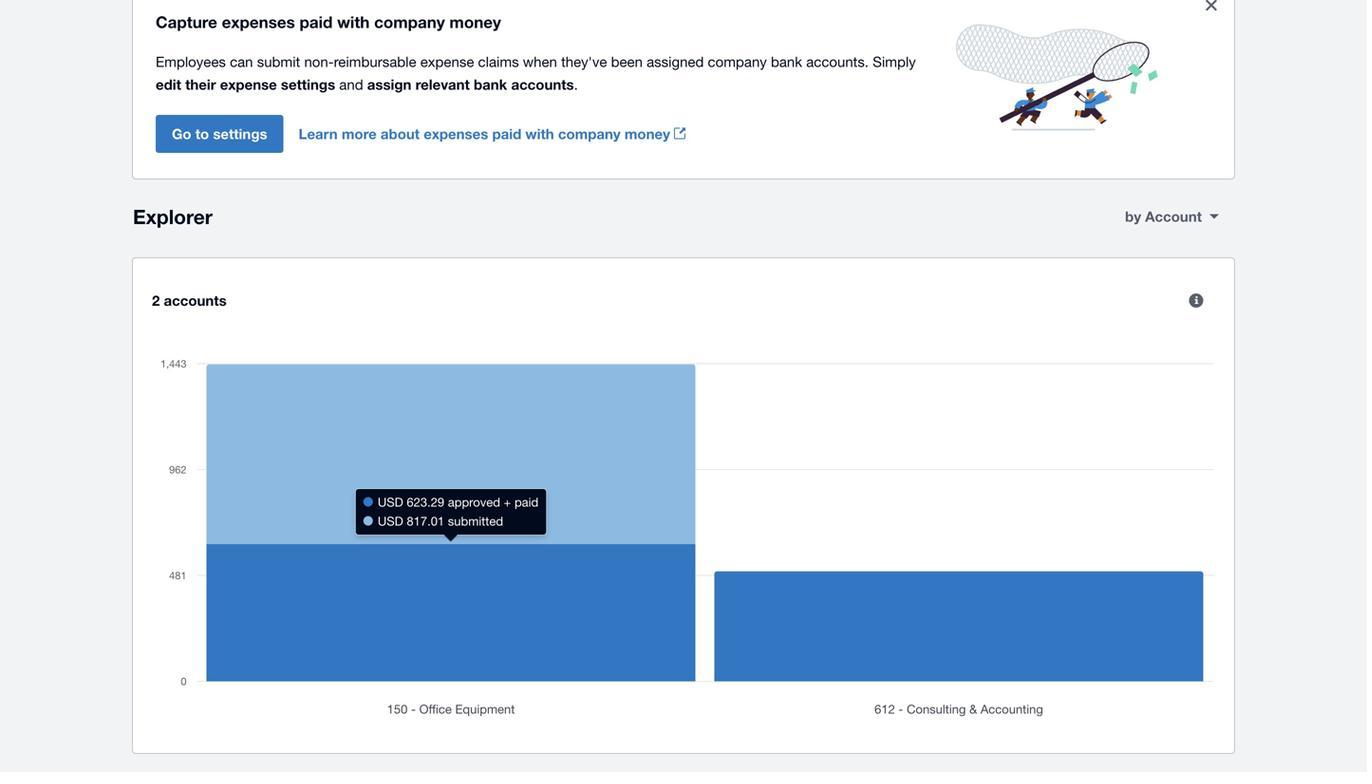Task type: describe. For each thing, give the bounding box(es) containing it.
settings inside button
[[213, 125, 267, 142]]

simply
[[873, 53, 916, 70]]

been
[[611, 53, 643, 70]]

0 horizontal spatial company
[[374, 12, 445, 31]]

capture expenses paid with company money
[[156, 12, 501, 31]]

go to settings
[[172, 125, 267, 142]]

.
[[574, 76, 578, 92]]

approved
[[448, 495, 501, 510]]

submit
[[257, 53, 300, 70]]

paid for learn more about expenses paid with company money
[[492, 125, 522, 142]]

0 vertical spatial with
[[337, 12, 370, 31]]

by
[[1126, 208, 1142, 225]]

1 vertical spatial expense
[[220, 76, 277, 93]]

go to settings link
[[156, 115, 299, 153]]

account
[[1146, 208, 1203, 225]]

learn more about expenses paid with company money button
[[299, 115, 701, 153]]

company inside employees can submit non-reimbursable expense claims when they've been assigned company bank accounts. simply edit their expense settings and assign relevant bank accounts .
[[708, 53, 767, 70]]

their
[[185, 76, 216, 93]]

learn more about expenses paid with company money
[[299, 125, 670, 142]]

company inside button
[[558, 125, 621, 142]]

accounts inside employees can submit non-reimbursable expense claims when they've been assigned company bank accounts. simply edit their expense settings and assign relevant bank accounts .
[[511, 76, 574, 93]]

explorer
[[133, 205, 213, 228]]

0 horizontal spatial bank
[[474, 76, 508, 93]]

go to settings button
[[156, 115, 284, 153]]

2
[[152, 292, 160, 309]]

settings inside employees can submit non-reimbursable expense claims when they've been assigned company bank accounts. simply edit their expense settings and assign relevant bank accounts .
[[281, 76, 335, 93]]

they've
[[561, 53, 607, 70]]

key image
[[1178, 282, 1216, 320]]

accounts.
[[807, 53, 869, 70]]

usd 623.29 approved + paid usd 817.01 submitted
[[378, 495, 539, 529]]

2 accounts
[[152, 292, 227, 309]]

go
[[172, 125, 191, 142]]

1 usd from the top
[[378, 495, 403, 510]]

817.01
[[407, 514, 445, 529]]

edit
[[156, 76, 181, 93]]

by account button
[[1111, 198, 1235, 236]]



Task type: vqa. For each thing, say whether or not it's contained in the screenshot.
an to the right
no



Task type: locate. For each thing, give the bounding box(es) containing it.
reimbursable
[[334, 53, 417, 70]]

settings right 'to'
[[213, 125, 267, 142]]

1 vertical spatial bank
[[474, 76, 508, 93]]

with up reimbursable
[[337, 12, 370, 31]]

2 usd from the top
[[378, 514, 403, 529]]

1 vertical spatial usd
[[378, 514, 403, 529]]

1 horizontal spatial company
[[558, 125, 621, 142]]

bank down claims
[[474, 76, 508, 93]]

when
[[523, 53, 557, 70]]

expenses
[[222, 12, 295, 31], [424, 125, 488, 142]]

0 horizontal spatial money
[[450, 12, 501, 31]]

0 vertical spatial paid
[[300, 12, 333, 31]]

0 horizontal spatial expenses
[[222, 12, 295, 31]]

1 horizontal spatial money
[[625, 125, 670, 142]]

postal workers catching money image
[[934, 1, 1181, 153]]

1 horizontal spatial settings
[[281, 76, 335, 93]]

with
[[337, 12, 370, 31], [526, 125, 554, 142]]

0 vertical spatial company
[[374, 12, 445, 31]]

1 vertical spatial settings
[[213, 125, 267, 142]]

1 vertical spatial money
[[625, 125, 670, 142]]

0 horizontal spatial accounts
[[164, 292, 227, 309]]

623.29
[[407, 495, 445, 510]]

0 vertical spatial settings
[[281, 76, 335, 93]]

1 vertical spatial paid
[[492, 125, 522, 142]]

with inside button
[[526, 125, 554, 142]]

employees
[[156, 53, 226, 70]]

non-
[[304, 53, 334, 70]]

+
[[504, 495, 511, 510]]

submitted
[[448, 514, 503, 529]]

0 vertical spatial bank
[[771, 53, 803, 70]]

paid inside usd 623.29 approved + paid usd 817.01 submitted
[[515, 495, 539, 510]]

company
[[374, 12, 445, 31], [708, 53, 767, 70], [558, 125, 621, 142]]

1 horizontal spatial expenses
[[424, 125, 488, 142]]

1 vertical spatial with
[[526, 125, 554, 142]]

relevant
[[416, 76, 470, 93]]

learn
[[299, 125, 338, 142]]

0 vertical spatial usd
[[378, 495, 403, 510]]

1 horizontal spatial with
[[526, 125, 554, 142]]

expense down can
[[220, 76, 277, 93]]

company right "assigned"
[[708, 53, 767, 70]]

claims
[[478, 53, 519, 70]]

expense
[[421, 53, 474, 70], [220, 76, 277, 93]]

to
[[195, 125, 209, 142]]

can
[[230, 53, 253, 70]]

paid inside button
[[492, 125, 522, 142]]

1 vertical spatial expenses
[[424, 125, 488, 142]]

about
[[381, 125, 420, 142]]

paid up non-
[[300, 12, 333, 31]]

0 vertical spatial money
[[450, 12, 501, 31]]

accounts down when
[[511, 76, 574, 93]]

expenses down relevant in the top of the page
[[424, 125, 488, 142]]

2 vertical spatial company
[[558, 125, 621, 142]]

money up claims
[[450, 12, 501, 31]]

expenses inside button
[[424, 125, 488, 142]]

1 vertical spatial accounts
[[164, 292, 227, 309]]

settings
[[281, 76, 335, 93], [213, 125, 267, 142]]

settings down non-
[[281, 76, 335, 93]]

more
[[342, 125, 377, 142]]

0 vertical spatial accounts
[[511, 76, 574, 93]]

0 vertical spatial expense
[[421, 53, 474, 70]]

money down been
[[625, 125, 670, 142]]

2 vertical spatial paid
[[515, 495, 539, 510]]

usd left 623.29
[[378, 495, 403, 510]]

expense up relevant in the top of the page
[[421, 53, 474, 70]]

1 horizontal spatial bank
[[771, 53, 803, 70]]

0 horizontal spatial settings
[[213, 125, 267, 142]]

with down employees can submit non-reimbursable expense claims when they've been assigned company bank accounts. simply edit their expense settings and assign relevant bank accounts .
[[526, 125, 554, 142]]

bank left "accounts."
[[771, 53, 803, 70]]

accounts
[[511, 76, 574, 93], [164, 292, 227, 309]]

accounts right the 2
[[164, 292, 227, 309]]

1 horizontal spatial accounts
[[511, 76, 574, 93]]

capture expenses paid with company money status
[[133, 0, 1235, 179]]

bank
[[771, 53, 803, 70], [474, 76, 508, 93]]

paid
[[300, 12, 333, 31], [492, 125, 522, 142], [515, 495, 539, 510]]

1 vertical spatial company
[[708, 53, 767, 70]]

assigned
[[647, 53, 704, 70]]

1 horizontal spatial expense
[[421, 53, 474, 70]]

by account
[[1126, 208, 1203, 225]]

0 horizontal spatial expense
[[220, 76, 277, 93]]

money
[[450, 12, 501, 31], [625, 125, 670, 142]]

and
[[339, 76, 363, 92]]

usd
[[378, 495, 403, 510], [378, 514, 403, 529]]

2 2 image from the left
[[197, 354, 1213, 772]]

employees can submit non-reimbursable expense claims when they've been assigned company bank accounts. simply edit their expense settings and assign relevant bank accounts .
[[156, 53, 916, 93]]

money inside button
[[625, 125, 670, 142]]

2 horizontal spatial company
[[708, 53, 767, 70]]

2 image
[[152, 354, 1216, 734], [197, 354, 1213, 772]]

0 horizontal spatial with
[[337, 12, 370, 31]]

company down the .
[[558, 125, 621, 142]]

expenses up can
[[222, 12, 295, 31]]

paid right '+'
[[515, 495, 539, 510]]

usd left "817.01"
[[378, 514, 403, 529]]

paid down employees can submit non-reimbursable expense claims when they've been assigned company bank accounts. simply edit their expense settings and assign relevant bank accounts .
[[492, 125, 522, 142]]

company up reimbursable
[[374, 12, 445, 31]]

0 vertical spatial expenses
[[222, 12, 295, 31]]

paid for usd 623.29 approved + paid usd 817.01 submitted
[[515, 495, 539, 510]]

assign
[[367, 76, 412, 93]]

learn more about expenses paid with company money link
[[299, 115, 701, 153]]

capture
[[156, 12, 217, 31]]

1 2 image from the left
[[152, 354, 1216, 734]]



